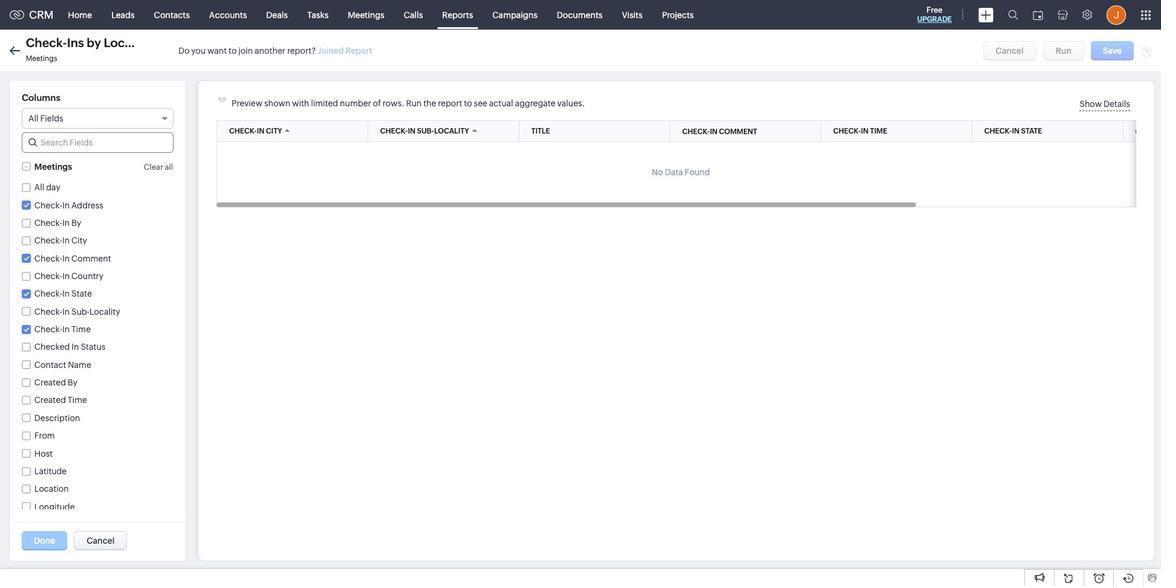 Task type: locate. For each thing, give the bounding box(es) containing it.
check-in time inside tab panel
[[34, 192, 91, 202]]

0 vertical spatial run
[[1056, 46, 1072, 55]]

column
[[22, 337, 56, 347], [35, 392, 66, 402]]

to
[[229, 46, 237, 55], [464, 99, 472, 108]]

0 vertical spatial created
[[34, 378, 66, 388]]

1 vertical spatial to
[[464, 99, 472, 108]]

no left data
[[652, 168, 664, 177]]

calendar image
[[1034, 10, 1044, 20]]

1 vertical spatial by
[[68, 378, 78, 388]]

join
[[239, 46, 253, 55]]

row
[[22, 274, 41, 284]]

1 vertical spatial selected
[[68, 392, 103, 402]]

cancel button
[[984, 41, 1037, 60], [74, 532, 127, 551]]

all inside all fields field
[[28, 114, 38, 123]]

visits
[[622, 10, 643, 20]]

check-in comment inside tab panel
[[34, 174, 111, 184]]

columns down all fields
[[22, 136, 60, 146]]

projects link
[[653, 0, 704, 29]]

0 horizontal spatial run
[[406, 99, 422, 108]]

contacts
[[154, 10, 190, 20]]

columns
[[22, 93, 60, 103], [22, 136, 60, 146], [70, 375, 108, 386]]

0 vertical spatial by
[[71, 218, 81, 228]]

tab list
[[16, 99, 179, 122]]

1 vertical spatial meetings
[[26, 54, 57, 63]]

cancel button down search element
[[984, 41, 1037, 60]]

groups up no group selected
[[58, 337, 90, 347]]

check-in address
[[34, 201, 103, 210], [34, 229, 104, 238]]

title
[[532, 127, 550, 136], [532, 127, 550, 136], [34, 156, 51, 166]]

show
[[1080, 99, 1103, 109]]

accounts
[[209, 10, 247, 20]]

selected
[[62, 353, 96, 363], [68, 392, 103, 402]]

all left fields
[[28, 114, 38, 123]]

1 horizontal spatial cancel
[[996, 46, 1024, 55]]

1 vertical spatial created
[[34, 396, 66, 406]]

groups
[[43, 274, 75, 284], [58, 337, 90, 347]]

no group selected
[[22, 353, 96, 363]]

created
[[34, 378, 66, 388], [34, 396, 66, 406]]

crm
[[29, 8, 54, 21]]

1 vertical spatial cancel
[[87, 537, 115, 546]]

cancel button down longitude
[[74, 532, 127, 551]]

save
[[1104, 46, 1123, 55]]

campaigns link
[[483, 0, 548, 29]]

2 created from the top
[[34, 396, 66, 406]]

0 horizontal spatial cancel
[[87, 537, 115, 546]]

0 vertical spatial column
[[22, 337, 56, 347]]

comment
[[720, 127, 758, 136], [720, 127, 758, 136], [72, 174, 111, 184], [71, 254, 111, 264]]

0 vertical spatial selected
[[62, 353, 96, 363]]

by up to
[[71, 218, 81, 228]]

1 vertical spatial address
[[72, 229, 104, 238]]

1 vertical spatial groups
[[58, 337, 90, 347]]

2 vertical spatial no
[[22, 392, 33, 402]]

number
[[340, 99, 371, 108]]

title inside tab panel
[[34, 156, 51, 166]]

0 vertical spatial cancel button
[[984, 41, 1037, 60]]

search element
[[1001, 0, 1026, 30]]

address up check-in by
[[71, 201, 103, 210]]

no for aggregate columns
[[22, 392, 33, 402]]

to left see
[[464, 99, 472, 108]]

columns up all fields
[[22, 93, 60, 103]]

documents link
[[548, 0, 613, 29]]

run inside 'button'
[[1056, 46, 1072, 55]]

status
[[81, 343, 106, 352]]

check-
[[26, 36, 67, 50], [229, 127, 257, 136], [229, 127, 257, 136], [380, 127, 408, 136], [380, 127, 408, 136], [834, 127, 861, 136], [834, 127, 861, 136], [985, 127, 1013, 136], [985, 127, 1013, 136], [683, 127, 710, 136], [683, 127, 710, 136], [1136, 127, 1162, 136], [1136, 127, 1162, 136], [34, 174, 62, 184], [34, 192, 62, 202], [34, 201, 62, 210], [34, 211, 62, 220], [34, 218, 62, 228], [34, 229, 62, 238], [34, 236, 62, 246], [34, 254, 62, 264], [34, 272, 62, 281], [34, 289, 62, 299], [34, 292, 62, 301], [34, 307, 62, 317], [34, 310, 62, 319], [34, 325, 62, 335]]

1 vertical spatial no
[[22, 353, 33, 363]]

selected down checked in status
[[62, 353, 96, 363]]

checked in status
[[34, 343, 106, 352]]

sub- inside tab panel
[[72, 310, 90, 319]]

to left the join
[[229, 46, 237, 55]]

0 vertical spatial address
[[71, 201, 103, 210]]

latitude
[[34, 467, 67, 477]]

0 vertical spatial meetings
[[348, 10, 385, 20]]

0 vertical spatial to
[[229, 46, 237, 55]]

2 address from the top
[[72, 229, 104, 238]]

locality
[[104, 36, 149, 50], [434, 127, 469, 136], [434, 127, 469, 136], [89, 307, 120, 317], [90, 310, 120, 319]]

1 vertical spatial cancel button
[[74, 532, 127, 551]]

column up group at the bottom
[[22, 337, 56, 347]]

selected down the aggregate columns
[[68, 392, 103, 402]]

1 horizontal spatial run
[[1056, 46, 1072, 55]]

address inside tab panel
[[72, 229, 104, 238]]

in
[[257, 127, 265, 136], [257, 127, 265, 136], [408, 127, 416, 136], [408, 127, 416, 136], [861, 127, 869, 136], [861, 127, 869, 136], [1013, 127, 1020, 136], [1013, 127, 1020, 136], [710, 127, 718, 136], [710, 127, 718, 136], [62, 174, 70, 184], [62, 192, 70, 202], [62, 201, 70, 210], [62, 211, 70, 220], [62, 218, 70, 228], [62, 229, 70, 238], [62, 236, 70, 246], [62, 254, 70, 264], [62, 272, 70, 281], [62, 289, 70, 299], [62, 292, 70, 301], [62, 307, 70, 317], [62, 310, 70, 319], [62, 325, 70, 335], [72, 343, 79, 352]]

0 vertical spatial no
[[652, 168, 664, 177]]

0 vertical spatial groups
[[43, 274, 75, 284]]

create menu image
[[979, 8, 994, 22]]

city inside tab panel
[[72, 292, 87, 301]]

selected for columns
[[68, 392, 103, 402]]

check-in comment
[[683, 127, 758, 136], [683, 127, 758, 136], [34, 174, 111, 184], [34, 254, 111, 264]]

all fields
[[28, 114, 63, 123]]

do
[[179, 46, 190, 55]]

city
[[266, 127, 282, 136], [266, 127, 282, 136], [71, 236, 87, 246], [72, 292, 87, 301]]

columns down the name
[[70, 375, 108, 386]]

1 vertical spatial all
[[34, 183, 44, 193]]

no left group at the bottom
[[22, 353, 33, 363]]

check-in address down check-in by
[[34, 229, 104, 238]]

no column selected
[[22, 392, 103, 402]]

documents
[[557, 10, 603, 20]]

ins
[[67, 36, 84, 50]]

details
[[1104, 99, 1131, 109]]

created for created by
[[34, 378, 66, 388]]

check-in city
[[229, 127, 282, 136], [229, 127, 282, 136], [34, 236, 87, 246], [34, 292, 87, 301]]

state
[[1022, 127, 1043, 136], [1022, 127, 1043, 136], [72, 211, 92, 220], [71, 289, 92, 299]]

profile element
[[1100, 0, 1134, 29]]

0 vertical spatial all
[[28, 114, 38, 123]]

0 vertical spatial check-in address
[[34, 201, 103, 210]]

reports link
[[433, 0, 483, 29]]

show details
[[1080, 99, 1131, 109]]

meetings up "day"
[[34, 162, 72, 172]]

deals
[[266, 10, 288, 20]]

tab panel
[[16, 136, 179, 402]]

accounts link
[[200, 0, 257, 29]]

run left the
[[406, 99, 422, 108]]

with
[[292, 99, 309, 108]]

comment inside tab panel
[[72, 174, 111, 184]]

meetings inside 'link'
[[348, 10, 385, 20]]

clear
[[144, 163, 163, 172]]

check-in time
[[834, 127, 888, 136], [834, 127, 888, 136], [34, 192, 91, 202], [34, 325, 91, 335]]

check-in address up check-in by
[[34, 201, 103, 210]]

0 horizontal spatial to
[[229, 46, 237, 55]]

created down contact
[[34, 378, 66, 388]]

meetings inside check-ins by locality meetings
[[26, 54, 57, 63]]

time
[[871, 127, 888, 136], [871, 127, 888, 136], [72, 192, 91, 202], [71, 325, 91, 335], [68, 396, 87, 406]]

1 vertical spatial run
[[406, 99, 422, 108]]

no down aggregate
[[22, 392, 33, 402]]

1 vertical spatial column
[[35, 392, 66, 402]]

created down created by
[[34, 396, 66, 406]]

home link
[[58, 0, 102, 29]]

meetings left calls link
[[348, 10, 385, 20]]

groups right row
[[43, 274, 75, 284]]

1 created from the top
[[34, 378, 66, 388]]

another
[[255, 46, 286, 55]]

address up to
[[72, 229, 104, 238]]

1 horizontal spatial cancel button
[[984, 41, 1037, 60]]

run left save button
[[1056, 46, 1072, 55]]

limited
[[311, 99, 338, 108]]

check-in country
[[34, 272, 104, 281]]

want
[[208, 46, 227, 55]]

all left "day"
[[34, 183, 44, 193]]

no
[[652, 168, 664, 177], [22, 353, 33, 363], [22, 392, 33, 402]]

by up no column selected
[[68, 378, 78, 388]]

column down created by
[[35, 392, 66, 402]]

meetings down crm
[[26, 54, 57, 63]]

0 horizontal spatial cancel button
[[74, 532, 127, 551]]

run
[[1056, 46, 1072, 55], [406, 99, 422, 108]]



Task type: describe. For each thing, give the bounding box(es) containing it.
locality inside check-ins by locality meetings
[[104, 36, 149, 50]]

1 address from the top
[[71, 201, 103, 210]]

reports
[[443, 10, 473, 20]]

1 horizontal spatial to
[[464, 99, 472, 108]]

groups for column groups
[[58, 337, 90, 347]]

rows.
[[383, 99, 405, 108]]

1 vertical spatial columns
[[22, 136, 60, 146]]

preview
[[232, 99, 263, 108]]

tasks
[[307, 10, 329, 20]]

created time
[[34, 396, 87, 406]]

values.
[[558, 99, 585, 108]]

clear all
[[144, 163, 173, 172]]

of
[[373, 99, 381, 108]]

contacts link
[[144, 0, 200, 29]]

upgrade
[[918, 15, 952, 24]]

created for created time
[[34, 396, 66, 406]]

groups for row groups
[[43, 274, 75, 284]]

free
[[927, 5, 943, 15]]

All Fields field
[[22, 108, 174, 129]]

all for all fields
[[28, 114, 38, 123]]

country
[[71, 272, 104, 281]]

shown
[[264, 99, 291, 108]]

check-in state inside tab panel
[[34, 211, 92, 220]]

report?
[[287, 46, 316, 55]]

tasks link
[[298, 0, 338, 29]]

0 vertical spatial columns
[[22, 93, 60, 103]]

time inside tab panel
[[72, 192, 91, 202]]

no data found
[[652, 168, 711, 177]]

found
[[685, 168, 711, 177]]

column groups
[[22, 337, 90, 347]]

search image
[[1009, 10, 1019, 20]]

leads link
[[102, 0, 144, 29]]

create menu element
[[972, 0, 1001, 29]]

name
[[68, 361, 91, 370]]

save button
[[1091, 41, 1135, 60]]

leads
[[111, 10, 135, 20]]

contact name
[[34, 361, 91, 370]]

host
[[34, 449, 53, 459]]

2 vertical spatial columns
[[70, 375, 108, 386]]

actual
[[489, 99, 514, 108]]

projects
[[662, 10, 694, 20]]

run button
[[1044, 41, 1085, 60]]

fields
[[40, 114, 63, 123]]

the
[[424, 99, 437, 108]]

home
[[68, 10, 92, 20]]

tab panel containing columns
[[16, 136, 179, 402]]

do you want to join another report?
[[179, 46, 316, 55]]

Search Fields text field
[[22, 133, 173, 152]]

created by
[[34, 378, 78, 388]]

campaigns
[[493, 10, 538, 20]]

you
[[191, 46, 206, 55]]

free upgrade
[[918, 5, 952, 24]]

crm link
[[10, 8, 54, 21]]

all
[[165, 163, 173, 172]]

data
[[665, 168, 683, 177]]

0 vertical spatial cancel
[[996, 46, 1024, 55]]

aggregate columns
[[22, 375, 108, 386]]

all for all day
[[34, 183, 44, 193]]

aggregate
[[22, 375, 68, 386]]

related
[[34, 247, 64, 257]]

longitude
[[34, 503, 75, 512]]

no for column groups
[[22, 353, 33, 363]]

by
[[87, 36, 101, 50]]

row groups
[[22, 274, 75, 284]]

related to
[[34, 247, 76, 257]]

all day
[[34, 183, 60, 193]]

visits link
[[613, 0, 653, 29]]

day
[[46, 183, 60, 193]]

preview shown with limited number of rows. run the report to see actual aggregate values.
[[232, 99, 585, 108]]

description
[[34, 414, 80, 423]]

from
[[34, 432, 55, 441]]

check-ins by locality meetings
[[26, 36, 149, 63]]

check-in by
[[34, 218, 81, 228]]

checked
[[34, 343, 70, 352]]

group
[[35, 353, 60, 363]]

calls
[[404, 10, 423, 20]]

calls link
[[394, 0, 433, 29]]

aggregate
[[515, 99, 556, 108]]

1 vertical spatial check-in address
[[34, 229, 104, 238]]

see
[[474, 99, 488, 108]]

check- inside check-ins by locality meetings
[[26, 36, 67, 50]]

2 vertical spatial meetings
[[34, 162, 72, 172]]

profile image
[[1107, 5, 1127, 25]]

report
[[438, 99, 463, 108]]

contact
[[34, 361, 66, 370]]

to
[[66, 247, 76, 257]]

selected for groups
[[62, 353, 96, 363]]

deals link
[[257, 0, 298, 29]]

meetings link
[[338, 0, 394, 29]]

location
[[34, 485, 69, 494]]



Task type: vqa. For each thing, say whether or not it's contained in the screenshot.
Aggregate
yes



